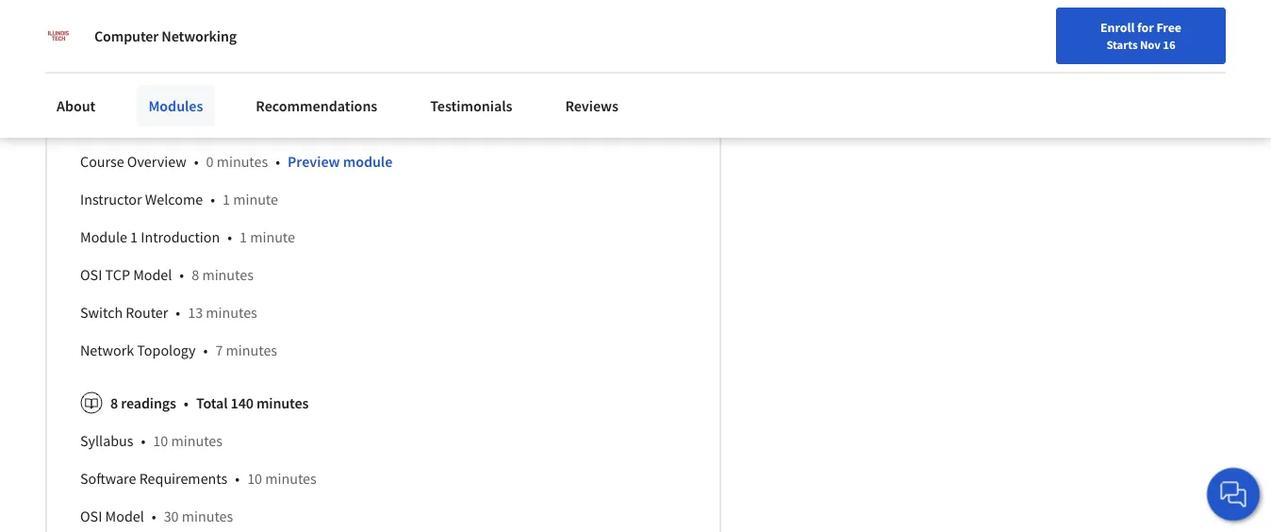 Task type: describe. For each thing, give the bounding box(es) containing it.
osi model • 30 minutes
[[80, 507, 233, 526]]

1 vertical spatial model
[[105, 507, 144, 526]]

• left 7
[[203, 341, 208, 360]]

welcome
[[145, 190, 203, 209]]

topology
[[137, 341, 196, 360]]

minutes right 13
[[206, 303, 257, 322]]

preview
[[288, 152, 340, 171]]

videos
[[121, 114, 163, 133]]

recommendations
[[256, 96, 378, 115]]

total for total 140 minutes
[[196, 394, 228, 412]]

info
[[132, 61, 154, 78]]

starts
[[1107, 37, 1138, 52]]

0 horizontal spatial 8
[[110, 394, 118, 412]]

overview
[[127, 152, 186, 171]]

hide info about module content
[[103, 61, 284, 78]]

modules
[[148, 96, 203, 115]]

• left 13
[[176, 303, 180, 322]]

computer networking
[[94, 26, 237, 45]]

0 vertical spatial minute
[[233, 190, 278, 209]]

• down the introduction
[[180, 265, 184, 284]]

minutes right 30
[[182, 507, 233, 526]]

1 horizontal spatial 10
[[247, 469, 262, 488]]

hide
[[103, 61, 129, 78]]

minutes right 7
[[226, 341, 277, 360]]

• total 140 minutes
[[184, 394, 309, 412]]

0 vertical spatial model
[[133, 265, 172, 284]]

computer
[[94, 26, 159, 45]]

software
[[80, 469, 136, 488]]

6
[[110, 114, 118, 133]]

info about module content element
[[73, 45, 687, 532]]

about link
[[45, 85, 107, 126]]

total for total 33 minutes
[[183, 114, 214, 133]]

• down 0
[[211, 190, 215, 209]]

reviews
[[565, 96, 619, 115]]

testimonials link
[[419, 85, 524, 126]]

readings
[[121, 394, 176, 412]]

30
[[164, 507, 179, 526]]

about
[[157, 61, 191, 78]]

7
[[215, 341, 223, 360]]

33
[[217, 114, 232, 133]]

preview module link
[[288, 152, 393, 171]]

coursera image
[[23, 15, 142, 46]]

minutes right 0
[[217, 152, 268, 171]]

syllabus • 10 minutes
[[80, 431, 223, 450]]

about
[[57, 96, 96, 115]]

minutes right 33
[[235, 114, 288, 133]]



Task type: vqa. For each thing, say whether or not it's contained in the screenshot.
Master of Business Administration link
no



Task type: locate. For each thing, give the bounding box(es) containing it.
• right requirements
[[235, 469, 240, 488]]

instructor
[[80, 190, 142, 209]]

1 vertical spatial module
[[343, 152, 393, 171]]

0 horizontal spatial 10
[[153, 431, 168, 450]]

module
[[194, 61, 237, 78], [343, 152, 393, 171]]

• total 33 minutes
[[170, 114, 288, 133]]

requirements
[[139, 469, 228, 488]]

nov
[[1140, 37, 1161, 52]]

enroll
[[1101, 19, 1135, 36]]

1 down course overview • 0 minutes • preview module
[[223, 190, 230, 209]]

• left the preview
[[276, 152, 280, 171]]

module inside region
[[343, 152, 393, 171]]

networking
[[162, 26, 237, 45]]

0 vertical spatial osi
[[80, 265, 102, 284]]

• right the 'readings'
[[184, 394, 189, 412]]

course
[[80, 152, 124, 171]]

1 right the introduction
[[240, 228, 247, 246]]

chat with us image
[[1219, 479, 1249, 509]]

course overview • 0 minutes • preview module
[[80, 152, 393, 171]]

software requirements • 10 minutes
[[80, 469, 317, 488]]

0 vertical spatial 8
[[192, 265, 199, 284]]

network
[[80, 341, 134, 360]]

instructor welcome • 1 minute
[[80, 190, 278, 209]]

0 vertical spatial module
[[194, 61, 237, 78]]

minute
[[233, 190, 278, 209], [250, 228, 295, 246]]

osi for osi tcp model
[[80, 265, 102, 284]]

total
[[183, 114, 214, 133], [196, 394, 228, 412]]

syllabus
[[80, 431, 133, 450]]

13
[[188, 303, 203, 322]]

modules link
[[137, 85, 214, 126]]

introduction
[[141, 228, 220, 246]]

140
[[231, 394, 254, 412]]

osi tcp model • 8 minutes
[[80, 265, 254, 284]]

• right "syllabus"
[[141, 431, 146, 450]]

1 vertical spatial 8
[[110, 394, 118, 412]]

• left 0
[[194, 152, 199, 171]]

1 horizontal spatial module
[[343, 152, 393, 171]]

8 left the 'readings'
[[110, 394, 118, 412]]

reviews link
[[554, 85, 630, 126]]

• right videos at the top left of page
[[170, 114, 175, 133]]

content
[[240, 61, 284, 78]]

minutes
[[235, 114, 288, 133], [217, 152, 268, 171], [202, 265, 254, 284], [206, 303, 257, 322], [226, 341, 277, 360], [257, 394, 309, 412], [171, 431, 223, 450], [265, 469, 317, 488], [182, 507, 233, 526]]

1 horizontal spatial 8
[[192, 265, 199, 284]]

osi
[[80, 265, 102, 284], [80, 507, 102, 526]]

illinois tech image
[[45, 23, 72, 49]]

switch router • 13 minutes
[[80, 303, 257, 322]]

0 vertical spatial 10
[[153, 431, 168, 450]]

1 discussion prompt
[[110, 16, 238, 35]]

model right tcp
[[133, 265, 172, 284]]

2 osi from the top
[[80, 507, 102, 526]]

testimonials
[[430, 96, 513, 115]]

1 right the module
[[130, 228, 138, 246]]

1
[[110, 16, 118, 35], [223, 190, 230, 209], [130, 228, 138, 246], [240, 228, 247, 246]]

menu item
[[930, 19, 1051, 80]]

1 vertical spatial osi
[[80, 507, 102, 526]]

osi left tcp
[[80, 265, 102, 284]]

switch
[[80, 303, 123, 322]]

• left 30
[[152, 507, 156, 526]]

1 vertical spatial total
[[196, 394, 228, 412]]

module right the preview
[[343, 152, 393, 171]]

16
[[1163, 37, 1176, 52]]

• right the introduction
[[228, 228, 232, 246]]

model down software
[[105, 507, 144, 526]]

hide info about module content region
[[80, 97, 687, 532]]

router
[[126, 303, 168, 322]]

total left 140
[[196, 394, 228, 412]]

module 1 introduction • 1 minute
[[80, 228, 295, 246]]

0
[[206, 152, 214, 171]]

8
[[192, 265, 199, 284], [110, 394, 118, 412]]

for
[[1138, 19, 1154, 36]]

10
[[153, 431, 168, 450], [247, 469, 262, 488]]

prompt
[[190, 16, 238, 35]]

8 up 13
[[192, 265, 199, 284]]

1 left the discussion
[[110, 16, 118, 35]]

module down "networking"
[[194, 61, 237, 78]]

osi for osi model
[[80, 507, 102, 526]]

10 right requirements
[[247, 469, 262, 488]]

minutes up 13
[[202, 265, 254, 284]]

8 readings
[[110, 394, 176, 412]]

module
[[80, 228, 127, 246]]

1 vertical spatial 10
[[247, 469, 262, 488]]

10 down the 'readings'
[[153, 431, 168, 450]]

1 vertical spatial minute
[[250, 228, 295, 246]]

tcp
[[105, 265, 130, 284]]

minutes up software requirements • 10 minutes
[[171, 431, 223, 450]]

model
[[133, 265, 172, 284], [105, 507, 144, 526]]

network topology • 7 minutes
[[80, 341, 277, 360]]

osi down software
[[80, 507, 102, 526]]

•
[[170, 114, 175, 133], [194, 152, 199, 171], [276, 152, 280, 171], [211, 190, 215, 209], [228, 228, 232, 246], [180, 265, 184, 284], [176, 303, 180, 322], [203, 341, 208, 360], [184, 394, 189, 412], [141, 431, 146, 450], [235, 469, 240, 488], [152, 507, 156, 526]]

hide info about module content button
[[73, 52, 292, 86]]

discussion
[[121, 16, 187, 35]]

recommendations link
[[245, 85, 389, 126]]

free
[[1157, 19, 1182, 36]]

0 vertical spatial total
[[183, 114, 214, 133]]

1 osi from the top
[[80, 265, 102, 284]]

minutes down the • total 140 minutes
[[265, 469, 317, 488]]

6 videos
[[110, 114, 163, 133]]

minutes right 140
[[257, 394, 309, 412]]

total left 33
[[183, 114, 214, 133]]

module inside dropdown button
[[194, 61, 237, 78]]

enroll for free starts nov 16
[[1101, 19, 1182, 52]]

0 horizontal spatial module
[[194, 61, 237, 78]]



